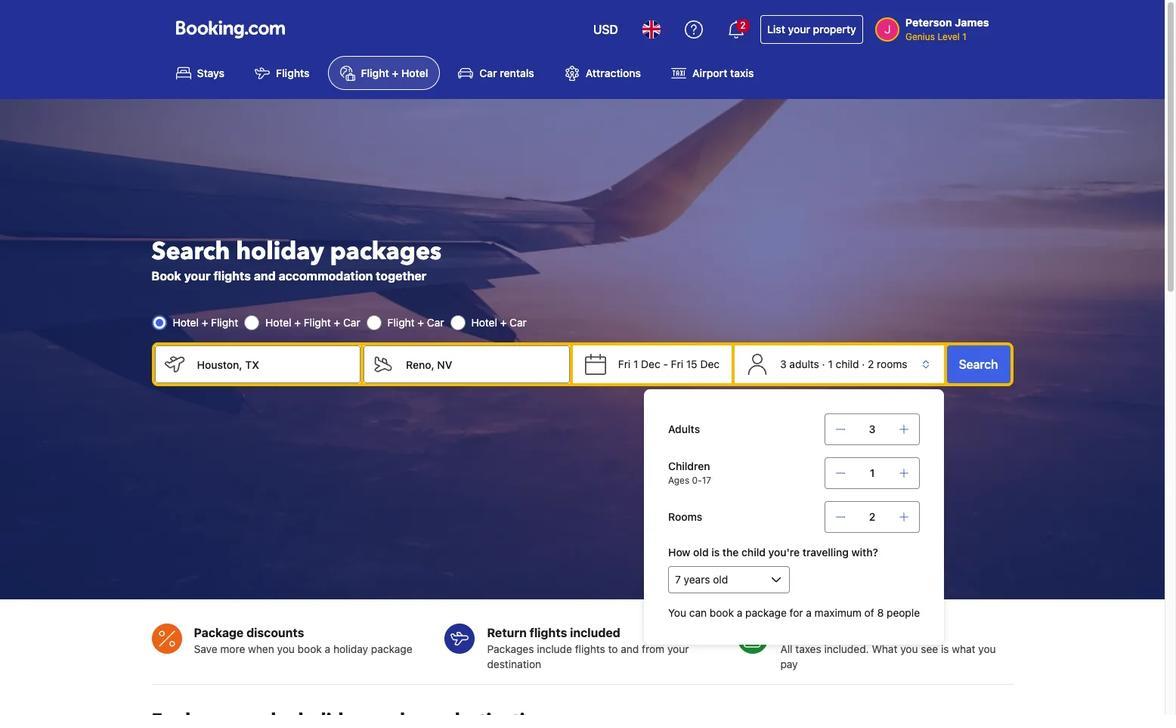 Task type: locate. For each thing, give the bounding box(es) containing it.
children ages 0-17
[[668, 460, 712, 486]]

book right can
[[710, 606, 734, 619]]

holiday inside package discounts save more when you book a holiday package
[[333, 643, 368, 656]]

save
[[194, 643, 217, 656]]

rooms
[[877, 358, 908, 371]]

dec right 15
[[701, 358, 720, 371]]

0 vertical spatial and
[[254, 269, 276, 283]]

package inside package discounts save more when you book a holiday package
[[371, 643, 413, 656]]

attractions link
[[553, 56, 653, 90]]

1 horizontal spatial package
[[746, 606, 787, 619]]

0 horizontal spatial ·
[[822, 358, 825, 371]]

flight + car
[[388, 316, 444, 329]]

0 horizontal spatial child
[[742, 546, 766, 559]]

usd
[[593, 23, 619, 36]]

0 vertical spatial flights
[[213, 269, 251, 283]]

0 horizontal spatial and
[[254, 269, 276, 283]]

list your property link
[[761, 15, 863, 44]]

2 horizontal spatial you
[[979, 643, 996, 656]]

+ for flight + car
[[418, 316, 424, 329]]

Where to? field
[[394, 346, 570, 384]]

1 horizontal spatial and
[[621, 643, 639, 656]]

1 horizontal spatial you
[[901, 643, 918, 656]]

a right the for in the right of the page
[[806, 606, 812, 619]]

+ for hotel + flight
[[202, 316, 208, 329]]

search button
[[947, 346, 1011, 384]]

3 for 3
[[869, 423, 876, 436]]

1 horizontal spatial 3
[[869, 423, 876, 436]]

0 horizontal spatial holiday
[[236, 235, 324, 269]]

search inside button
[[959, 358, 999, 372]]

3 left the adults
[[780, 358, 787, 371]]

0 horizontal spatial search
[[152, 235, 230, 269]]

1
[[963, 31, 967, 42], [634, 358, 638, 371], [828, 358, 833, 371], [870, 467, 875, 479]]

is
[[712, 546, 720, 559], [941, 643, 949, 656]]

1 horizontal spatial is
[[941, 643, 949, 656]]

2 vertical spatial your
[[668, 643, 689, 656]]

0 horizontal spatial package
[[371, 643, 413, 656]]

child right the adults
[[836, 358, 859, 371]]

usd button
[[584, 11, 628, 48]]

package
[[194, 626, 244, 640]]

included
[[570, 626, 621, 640]]

your inside the search holiday packages book your flights and accommodation together
[[184, 269, 211, 283]]

1 horizontal spatial search
[[959, 358, 999, 372]]

· right the adults
[[822, 358, 825, 371]]

your right "from"
[[668, 643, 689, 656]]

a right can
[[737, 606, 743, 619]]

old
[[694, 546, 709, 559]]

included.
[[825, 643, 869, 656]]

holiday
[[236, 235, 324, 269], [333, 643, 368, 656]]

list
[[767, 23, 786, 36]]

0 horizontal spatial a
[[325, 643, 331, 656]]

peterson
[[906, 16, 953, 29]]

1 horizontal spatial ·
[[862, 358, 865, 371]]

flights
[[213, 269, 251, 283], [530, 626, 567, 640], [575, 643, 606, 656]]

2 horizontal spatial your
[[788, 23, 811, 36]]

8
[[878, 606, 884, 619]]

1 you from the left
[[277, 643, 295, 656]]

a
[[737, 606, 743, 619], [806, 606, 812, 619], [325, 643, 331, 656]]

1 vertical spatial is
[[941, 643, 949, 656]]

book
[[710, 606, 734, 619], [298, 643, 322, 656]]

flights up include
[[530, 626, 567, 640]]

the
[[723, 546, 739, 559]]

1 horizontal spatial child
[[836, 358, 859, 371]]

your inside return flights included packages include flights to and from your destination
[[668, 643, 689, 656]]

fri right '-'
[[671, 358, 684, 371]]

0 vertical spatial search
[[152, 235, 230, 269]]

fri
[[618, 358, 631, 371], [671, 358, 684, 371]]

children
[[668, 460, 710, 473]]

1 vertical spatial holiday
[[333, 643, 368, 656]]

package discounts save more when you book a holiday package
[[194, 626, 413, 656]]

you left see
[[901, 643, 918, 656]]

flight + hotel link
[[328, 56, 440, 90]]

how
[[668, 546, 691, 559]]

and left the accommodation
[[254, 269, 276, 283]]

1 horizontal spatial flights
[[530, 626, 567, 640]]

accommodation
[[279, 269, 373, 283]]

ages
[[668, 475, 690, 486]]

0 vertical spatial holiday
[[236, 235, 324, 269]]

you
[[277, 643, 295, 656], [901, 643, 918, 656], [979, 643, 996, 656]]

1 horizontal spatial fri
[[671, 358, 684, 371]]

hotel
[[401, 67, 428, 80], [173, 316, 199, 329], [266, 316, 292, 329], [471, 316, 498, 329]]

1 vertical spatial 3
[[869, 423, 876, 436]]

car rentals link
[[446, 56, 547, 90]]

2 left list
[[741, 20, 746, 31]]

0 vertical spatial book
[[710, 606, 734, 619]]

search for search
[[959, 358, 999, 372]]

a right when
[[325, 643, 331, 656]]

flights
[[276, 67, 310, 80]]

0 horizontal spatial your
[[184, 269, 211, 283]]

· left rooms
[[862, 358, 865, 371]]

0 vertical spatial 2
[[741, 20, 746, 31]]

2 horizontal spatial flights
[[575, 643, 606, 656]]

3 down the 3 adults · 1 child · 2 rooms at the bottom of page
[[869, 423, 876, 436]]

0 vertical spatial child
[[836, 358, 859, 371]]

and
[[254, 269, 276, 283], [621, 643, 639, 656]]

return flights included packages include flights to and from your destination
[[487, 626, 689, 671]]

is inside all taxes included. what you see is what you pay
[[941, 643, 949, 656]]

and inside return flights included packages include flights to and from your destination
[[621, 643, 639, 656]]

search inside the search holiday packages book your flights and accommodation together
[[152, 235, 230, 269]]

0 horizontal spatial flights
[[213, 269, 251, 283]]

1 horizontal spatial holiday
[[333, 643, 368, 656]]

and right to
[[621, 643, 639, 656]]

flights inside the search holiday packages book your flights and accommodation together
[[213, 269, 251, 283]]

peterson james genius level 1
[[906, 16, 989, 42]]

booking.com online hotel reservations image
[[176, 20, 285, 39]]

taxes
[[796, 643, 822, 656]]

+
[[392, 67, 399, 80], [202, 316, 208, 329], [294, 316, 301, 329], [334, 316, 340, 329], [418, 316, 424, 329], [500, 316, 507, 329]]

destination
[[487, 658, 542, 671]]

together
[[376, 269, 427, 283]]

15
[[686, 358, 698, 371]]

car
[[480, 67, 497, 80], [343, 316, 360, 329], [427, 316, 444, 329], [510, 316, 527, 329]]

2 · from the left
[[862, 358, 865, 371]]

1 vertical spatial and
[[621, 643, 639, 656]]

stays link
[[164, 56, 237, 90]]

-
[[663, 358, 668, 371]]

you right what
[[979, 643, 996, 656]]

1 vertical spatial child
[[742, 546, 766, 559]]

fri left '-'
[[618, 358, 631, 371]]

child for 1
[[836, 358, 859, 371]]

3
[[780, 358, 787, 371], [869, 423, 876, 436]]

a inside package discounts save more when you book a holiday package
[[325, 643, 331, 656]]

1 horizontal spatial a
[[737, 606, 743, 619]]

dec left '-'
[[641, 358, 661, 371]]

0 horizontal spatial you
[[277, 643, 295, 656]]

1 vertical spatial package
[[371, 643, 413, 656]]

1 vertical spatial search
[[959, 358, 999, 372]]

0 horizontal spatial 3
[[780, 358, 787, 371]]

0 horizontal spatial book
[[298, 643, 322, 656]]

0 horizontal spatial fri
[[618, 358, 631, 371]]

is right old
[[712, 546, 720, 559]]

airport taxis link
[[659, 56, 766, 90]]

1 vertical spatial your
[[184, 269, 211, 283]]

3 adults · 1 child · 2 rooms
[[780, 358, 908, 371]]

your right list
[[788, 23, 811, 36]]

flights up "hotel + flight"
[[213, 269, 251, 283]]

can
[[689, 606, 707, 619]]

flights down included
[[575, 643, 606, 656]]

child right the
[[742, 546, 766, 559]]

1 vertical spatial book
[[298, 643, 322, 656]]

0 horizontal spatial dec
[[641, 358, 661, 371]]

0 vertical spatial is
[[712, 546, 720, 559]]

2 left rooms
[[868, 358, 874, 371]]

package
[[746, 606, 787, 619], [371, 643, 413, 656]]

1 horizontal spatial dec
[[701, 358, 720, 371]]

your right book
[[184, 269, 211, 283]]

1 · from the left
[[822, 358, 825, 371]]

hotel for hotel + car
[[471, 316, 498, 329]]

2 up with?
[[869, 510, 876, 523]]

1 inside peterson james genius level 1
[[963, 31, 967, 42]]

book down discounts
[[298, 643, 322, 656]]

child
[[836, 358, 859, 371], [742, 546, 766, 559]]

2 you from the left
[[901, 643, 918, 656]]

adults
[[790, 358, 820, 371]]

0 vertical spatial 3
[[780, 358, 787, 371]]

dec
[[641, 358, 661, 371], [701, 358, 720, 371]]

you down discounts
[[277, 643, 295, 656]]

0-
[[692, 475, 702, 486]]

more
[[220, 643, 245, 656]]

2
[[741, 20, 746, 31], [868, 358, 874, 371], [869, 510, 876, 523]]

with?
[[852, 546, 879, 559]]

1 horizontal spatial your
[[668, 643, 689, 656]]

is right see
[[941, 643, 949, 656]]

your
[[788, 23, 811, 36], [184, 269, 211, 283], [668, 643, 689, 656]]

adults
[[668, 423, 700, 436]]

1 vertical spatial 2
[[868, 358, 874, 371]]

2 vertical spatial flights
[[575, 643, 606, 656]]



Task type: describe. For each thing, give the bounding box(es) containing it.
list your property
[[767, 23, 857, 36]]

flights link
[[243, 56, 322, 90]]

james
[[955, 16, 989, 29]]

from
[[642, 643, 665, 656]]

2 fri from the left
[[671, 358, 684, 371]]

3 you from the left
[[979, 643, 996, 656]]

travelling
[[803, 546, 849, 559]]

level
[[938, 31, 960, 42]]

you
[[668, 606, 687, 619]]

return
[[487, 626, 527, 640]]

rentals
[[500, 67, 534, 80]]

1 horizontal spatial book
[[710, 606, 734, 619]]

2 horizontal spatial a
[[806, 606, 812, 619]]

0 vertical spatial your
[[788, 23, 811, 36]]

1 dec from the left
[[641, 358, 661, 371]]

packages
[[330, 235, 442, 269]]

taxis
[[730, 67, 754, 80]]

you inside package discounts save more when you book a holiday package
[[277, 643, 295, 656]]

you're
[[769, 546, 800, 559]]

17
[[702, 475, 712, 486]]

stays
[[197, 67, 225, 80]]

airport taxis
[[693, 67, 754, 80]]

0 horizontal spatial is
[[712, 546, 720, 559]]

all
[[781, 643, 793, 656]]

maximum
[[815, 606, 862, 619]]

hotel for hotel + flight
[[173, 316, 199, 329]]

to
[[608, 643, 618, 656]]

how old is the child you're travelling with?
[[668, 546, 879, 559]]

airport
[[693, 67, 728, 80]]

packages
[[487, 643, 534, 656]]

hotel + flight
[[173, 316, 238, 329]]

you can book a package for a maximum of 8 people
[[668, 606, 920, 619]]

what
[[952, 643, 976, 656]]

see
[[921, 643, 939, 656]]

flights for holiday
[[213, 269, 251, 283]]

include
[[537, 643, 572, 656]]

1 fri from the left
[[618, 358, 631, 371]]

0 vertical spatial package
[[746, 606, 787, 619]]

hotel for hotel + flight + car
[[266, 316, 292, 329]]

2 inside button
[[741, 20, 746, 31]]

search holiday packages book your flights and accommodation together
[[152, 235, 442, 283]]

attractions
[[586, 67, 641, 80]]

hotel + car
[[471, 316, 527, 329]]

and inside the search holiday packages book your flights and accommodation together
[[254, 269, 276, 283]]

property
[[813, 23, 857, 36]]

book inside package discounts save more when you book a holiday package
[[298, 643, 322, 656]]

genius
[[906, 31, 935, 42]]

child for the
[[742, 546, 766, 559]]

+ for flight + hotel
[[392, 67, 399, 80]]

Where from? field
[[185, 346, 361, 384]]

+ for hotel + flight + car
[[294, 316, 301, 329]]

pay
[[781, 658, 798, 671]]

fri 1 dec - fri 15 dec
[[618, 358, 720, 371]]

what
[[872, 643, 898, 656]]

search for search holiday packages book your flights and accommodation together
[[152, 235, 230, 269]]

flight + hotel
[[361, 67, 428, 80]]

3 for 3 adults · 1 child · 2 rooms
[[780, 358, 787, 371]]

holiday inside the search holiday packages book your flights and accommodation together
[[236, 235, 324, 269]]

for
[[790, 606, 803, 619]]

+ for hotel + car
[[500, 316, 507, 329]]

of
[[865, 606, 875, 619]]

2 dec from the left
[[701, 358, 720, 371]]

all taxes included. what you see is what you pay
[[781, 643, 996, 671]]

rooms
[[668, 510, 703, 523]]

hotel + flight + car
[[266, 316, 360, 329]]

car inside car rentals link
[[480, 67, 497, 80]]

2 vertical spatial 2
[[869, 510, 876, 523]]

1 vertical spatial flights
[[530, 626, 567, 640]]

people
[[887, 606, 920, 619]]

flights for flights
[[575, 643, 606, 656]]

car rentals
[[480, 67, 534, 80]]

2 button
[[718, 11, 755, 48]]

discounts
[[247, 626, 304, 640]]

when
[[248, 643, 274, 656]]

book
[[152, 269, 181, 283]]



Task type: vqa. For each thing, say whether or not it's contained in the screenshot.
the left you
yes



